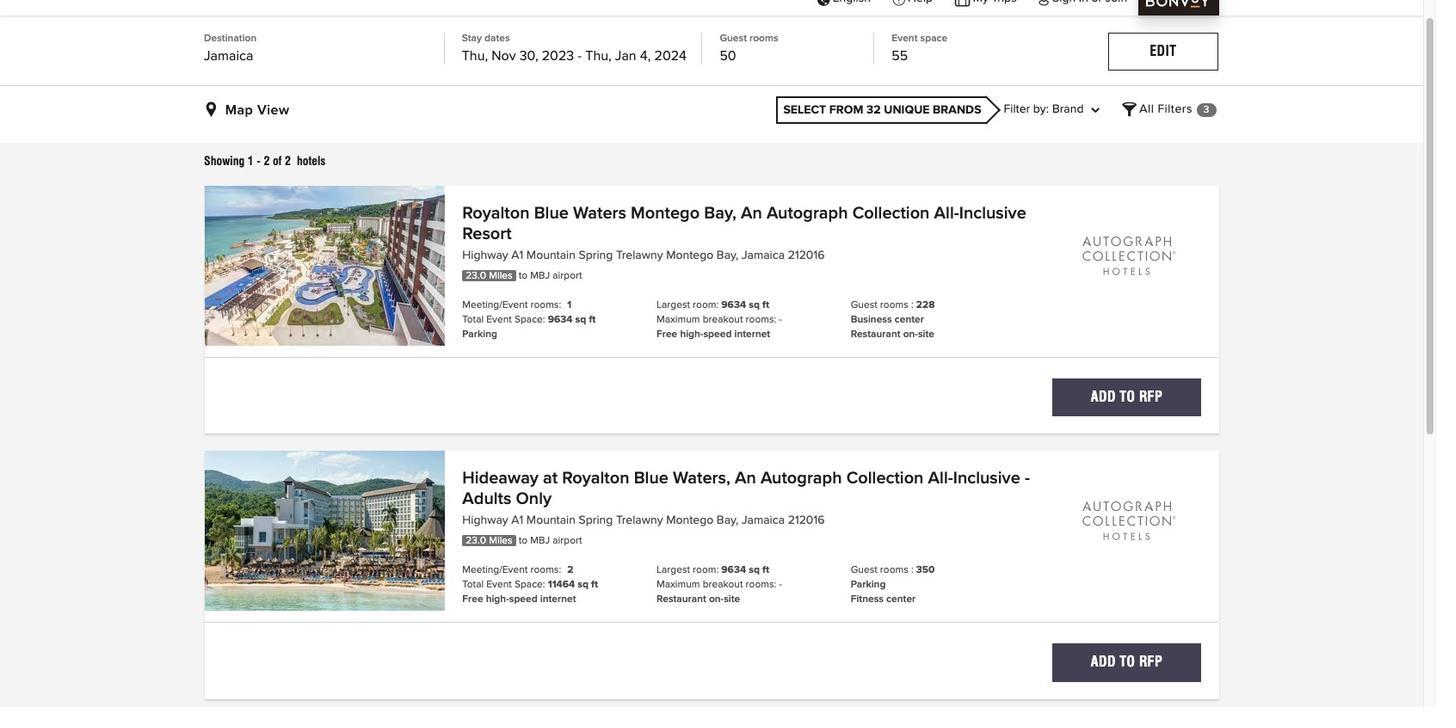 Task type: describe. For each thing, give the bounding box(es) containing it.
collection for hideaway at royalton blue waters, an autograph collection all-inclusive - adults only
[[847, 470, 924, 488]]

collection for royalton blue waters montego bay, an autograph collection all-inclusive resort
[[853, 205, 930, 222]]

rfp for royalton blue waters montego bay, an autograph collection all-inclusive resort
[[1140, 389, 1163, 405]]

maximum breakout rooms: - for bay,
[[657, 315, 783, 325]]

meeting/event rooms: 1
[[463, 300, 572, 311]]

spring inside royalton blue waters montego bay, an autograph collection all-inclusive resort highway a1 mountain spring trelawny montego bay, jamaica 212016
[[579, 250, 613, 262]]

waters,
[[673, 470, 731, 488]]

hideaway at royalton blue waters, an autograph collection all-inclusive - adults only link
[[463, 469, 1046, 510]]

sq inside the guest rooms : 228 total event space: 9634 sq ft
[[576, 315, 587, 325]]

waters
[[573, 205, 627, 222]]

maximum for blue
[[657, 581, 700, 591]]

edit link
[[1109, 33, 1219, 71]]

hideaway
[[463, 470, 539, 488]]

resort
[[463, 226, 512, 243]]

dates
[[485, 34, 510, 44]]

autograph for bay,
[[767, 205, 848, 222]]

brands
[[933, 104, 982, 116]]

edit
[[1150, 43, 1177, 59]]

free inside the parking free high-speed internet
[[463, 595, 483, 606]]

1 vertical spatial 1
[[568, 300, 572, 311]]

1 thu, from the left
[[462, 49, 488, 63]]

jamaica inside destination jamaica
[[204, 49, 253, 63]]

rooms for bay,
[[881, 300, 909, 311]]

guest inside guest rooms 50
[[720, 34, 747, 44]]

blue inside royalton blue waters montego bay, an autograph collection all-inclusive resort highway a1 mountain spring trelawny montego bay, jamaica 212016
[[534, 205, 569, 222]]

4,
[[640, 49, 651, 63]]

add to rfp for hideaway at royalton blue waters, an autograph collection all-inclusive - adults only
[[1091, 655, 1163, 671]]

0 vertical spatial high-
[[680, 330, 704, 340]]

: for hideaway at royalton blue waters, an autograph collection all-inclusive - adults only
[[912, 566, 914, 576]]

2024
[[655, 49, 687, 63]]

- inside 'hideaway at royalton blue waters, an autograph collection all-inclusive - adults only highway a1 mountain spring trelawny montego bay, jamaica 212016'
[[1025, 470, 1030, 488]]

: for royalton blue waters montego bay, an autograph collection all-inclusive resort
[[912, 300, 914, 311]]

all- for royalton blue waters montego bay, an autograph collection all-inclusive resort
[[935, 205, 960, 222]]

0 horizontal spatial 2
[[264, 154, 270, 168]]

ft inside guest rooms : 350 total event space: 11464 sq ft
[[591, 581, 598, 591]]

23.0 for highway
[[466, 271, 487, 282]]

meeting/event for highway
[[463, 300, 528, 311]]

55
[[892, 49, 908, 63]]

32
[[867, 104, 881, 116]]

rooms inside guest rooms 50
[[750, 34, 779, 44]]

autograph for waters,
[[761, 470, 842, 488]]

royalton blue waters montego bay, an autograph collection all-inclusive resort link
[[463, 203, 1046, 244]]

all filters
[[1140, 103, 1193, 115]]

ft inside the guest rooms : 228 total event space: 9634 sq ft
[[589, 315, 596, 325]]

350
[[917, 566, 935, 576]]

1 horizontal spatial 2
[[285, 154, 291, 168]]

filter image
[[1123, 96, 1137, 110]]

royalton blue waters montego bay, an autograph collection all-inclusive resort highway a1 mountain spring trelawny montego bay, jamaica 212016
[[463, 205, 1027, 262]]

212016 inside royalton blue waters montego bay, an autograph collection all-inclusive resort highway a1 mountain spring trelawny montego bay, jamaica 212016
[[788, 250, 825, 262]]

largest for montego
[[657, 300, 690, 311]]

0 horizontal spatial on-
[[709, 595, 724, 606]]

1 horizontal spatial free
[[657, 330, 678, 340]]

fitness
[[851, 595, 884, 606]]

hotels
[[297, 154, 326, 168]]

228
[[917, 300, 935, 311]]

to mbj airport for a1
[[519, 271, 582, 282]]

meeting/event rooms: 2
[[463, 566, 574, 576]]

jamaica inside 'hideaway at royalton blue waters, an autograph collection all-inclusive - adults only highway a1 mountain spring trelawny montego bay, jamaica 212016'
[[742, 515, 785, 527]]

1 vertical spatial site
[[724, 595, 741, 606]]

miles for highway
[[489, 271, 513, 282]]

showing
[[204, 154, 245, 168]]

event space 55
[[892, 34, 948, 63]]

inclusive for hideaway at royalton blue waters, an autograph collection all-inclusive - adults only
[[954, 470, 1021, 488]]

55 link
[[892, 47, 1047, 65]]

from
[[830, 104, 864, 116]]

thu, nov 30, 2023 - thu, jan 4, 2024 link
[[462, 47, 702, 65]]

23.0 miles to mbj airport for a1
[[466, 271, 582, 282]]

2 horizontal spatial 2
[[568, 566, 574, 576]]

showing 1 - 2 of 2 hotels
[[204, 154, 326, 168]]

add to rfp link for royalton blue waters montego bay, an autograph collection all-inclusive resort
[[1053, 379, 1202, 417]]

maximum breakout rooms: - for waters,
[[657, 581, 783, 591]]

at
[[543, 470, 558, 488]]

unique
[[884, 104, 930, 116]]

2 thu, from the left
[[586, 49, 612, 63]]

3
[[1204, 105, 1210, 115]]

total for adults
[[463, 581, 484, 591]]

guest rooms : 350 total event space: 11464 sq ft
[[463, 566, 935, 591]]

inclusive for royalton blue waters montego bay, an autograph collection all-inclusive resort
[[960, 205, 1027, 222]]

23.0 for adults
[[466, 537, 487, 547]]

high- inside the parking free high-speed internet
[[486, 595, 509, 606]]

select
[[784, 104, 827, 116]]

hideaway at royalton blue waters, an autograph collection all-inclusive - adults only highway a1 mountain spring trelawny montego bay, jamaica 212016
[[463, 470, 1030, 527]]

all- for hideaway at royalton blue waters, an autograph collection all-inclusive - adults only
[[929, 470, 954, 488]]

11464
[[548, 581, 575, 591]]

stay dates thu, nov 30, 2023 - thu, jan 4, 2024
[[462, 34, 687, 63]]

room: for bay,
[[693, 300, 719, 311]]

1 vertical spatial restaurant
[[657, 595, 707, 606]]

event inside event space 55
[[892, 34, 918, 44]]

royalton inside 'hideaway at royalton blue waters, an autograph collection all-inclusive - adults only highway a1 mountain spring trelawny montego bay, jamaica 212016'
[[562, 470, 630, 488]]

help image
[[893, 0, 905, 4]]

50
[[720, 49, 737, 63]]

business center parking
[[463, 315, 925, 340]]

guest rooms : 228 total event space: 9634 sq ft
[[463, 300, 935, 325]]

space: for a1
[[515, 315, 545, 325]]

jan
[[615, 49, 637, 63]]

parking free high-speed internet
[[463, 581, 886, 606]]

an for waters,
[[735, 470, 757, 488]]

guest rooms 50
[[720, 34, 779, 63]]

filter
[[1004, 103, 1031, 115]]

breakout for waters,
[[703, 581, 743, 591]]

to for royalton blue waters montego bay, an autograph collection all-inclusive resort
[[1120, 389, 1136, 405]]

1 vertical spatial restaurant on-site
[[657, 595, 741, 606]]

1 horizontal spatial restaurant on-site
[[851, 330, 935, 340]]

rooms for waters,
[[881, 566, 909, 576]]

trelawny inside royalton blue waters montego bay, an autograph collection all-inclusive resort highway a1 mountain spring trelawny montego bay, jamaica 212016
[[616, 250, 663, 262]]

bay, inside 'hideaway at royalton blue waters, an autograph collection all-inclusive - adults only highway a1 mountain spring trelawny montego bay, jamaica 212016'
[[717, 515, 739, 527]]

add for royalton blue waters montego bay, an autograph collection all-inclusive resort
[[1091, 389, 1116, 405]]

business
[[851, 315, 892, 325]]

0 vertical spatial restaurant
[[851, 330, 901, 340]]

guest for bay,
[[851, 300, 878, 311]]

jamaica link
[[204, 47, 444, 65]]

montego inside 'hideaway at royalton blue waters, an autograph collection all-inclusive - adults only highway a1 mountain spring trelawny montego bay, jamaica 212016'
[[666, 515, 714, 527]]

0 vertical spatial speed
[[704, 330, 732, 340]]

account image
[[1039, 0, 1050, 4]]

brand
[[1053, 103, 1084, 115]]



Task type: vqa. For each thing, say whether or not it's contained in the screenshot.
(8484)
no



Task type: locate. For each thing, give the bounding box(es) containing it.
0 vertical spatial rfp
[[1140, 389, 1163, 405]]

largest
[[657, 300, 690, 311], [657, 566, 690, 576]]

2 breakout from the top
[[703, 581, 743, 591]]

2 right of
[[285, 154, 291, 168]]

2 total from the top
[[463, 581, 484, 591]]

meeting/event
[[463, 300, 528, 311], [463, 566, 528, 576]]

rfp for hideaway at royalton blue waters, an autograph collection all-inclusive - adults only
[[1140, 655, 1163, 671]]

blue inside 'hideaway at royalton blue waters, an autograph collection all-inclusive - adults only highway a1 mountain spring trelawny montego bay, jamaica 212016'
[[634, 470, 669, 488]]

to for hideaway at royalton blue waters, an autograph collection all-inclusive - adults only
[[1120, 655, 1136, 671]]

1 vertical spatial montego
[[666, 250, 714, 262]]

space: for only
[[515, 581, 545, 591]]

filter by: brand
[[1004, 103, 1084, 115]]

0 vertical spatial autograph
[[767, 205, 848, 222]]

thu, down stay
[[462, 49, 488, 63]]

internet down 11464
[[540, 595, 576, 606]]

trelawny
[[616, 250, 663, 262], [616, 515, 663, 527]]

1 vertical spatial maximum breakout rooms: -
[[657, 581, 783, 591]]

free high-speed internet
[[657, 330, 771, 340]]

restaurant down guest rooms : 350 total event space: 11464 sq ft
[[657, 595, 707, 606]]

add to rfp
[[1091, 389, 1163, 405], [1091, 655, 1163, 671]]

1 vertical spatial speed
[[509, 595, 538, 606]]

sq inside guest rooms : 350 total event space: 11464 sq ft
[[578, 581, 589, 591]]

mountain inside royalton blue waters montego bay, an autograph collection all-inclusive resort highway a1 mountain spring trelawny montego bay, jamaica 212016
[[527, 250, 576, 262]]

highway inside 'hideaway at royalton blue waters, an autograph collection all-inclusive - adults only highway a1 mountain spring trelawny montego bay, jamaica 212016'
[[463, 515, 509, 527]]

0 vertical spatial room:
[[693, 300, 719, 311]]

site down guest rooms : 350 total event space: 11464 sq ft
[[724, 595, 741, 606]]

1 room: from the top
[[693, 300, 719, 311]]

2 vertical spatial guest
[[851, 566, 878, 576]]

on- down the 228
[[904, 330, 919, 340]]

bay,
[[704, 205, 737, 222], [717, 250, 739, 262], [717, 515, 739, 527]]

23.0 down adults
[[466, 537, 487, 547]]

2 up 11464
[[568, 566, 574, 576]]

mountain down only
[[527, 515, 576, 527]]

center down the 228
[[895, 315, 925, 325]]

all-
[[935, 205, 960, 222], [929, 470, 954, 488]]

0 horizontal spatial restaurant on-site
[[657, 595, 741, 606]]

to mbj airport
[[519, 271, 582, 282], [519, 537, 582, 547]]

center for fitness center
[[887, 595, 916, 606]]

inclusive inside royalton blue waters montego bay, an autograph collection all-inclusive resort highway a1 mountain spring trelawny montego bay, jamaica 212016
[[960, 205, 1027, 222]]

royalton blue waters montego bay, an autograph collection all-inclusive resort image
[[205, 186, 446, 346], [205, 186, 446, 346]]

1 horizontal spatial on-
[[904, 330, 919, 340]]

2 to mbj airport from the top
[[519, 537, 582, 547]]

0 vertical spatial to mbj airport
[[519, 271, 582, 282]]

destination jamaica
[[204, 34, 257, 63]]

mountain inside 'hideaway at royalton blue waters, an autograph collection all-inclusive - adults only highway a1 mountain spring trelawny montego bay, jamaica 212016'
[[527, 515, 576, 527]]

free
[[657, 330, 678, 340], [463, 595, 483, 606]]

1 vertical spatial jamaica
[[742, 250, 785, 262]]

2 miles from the top
[[489, 537, 513, 547]]

map image
[[204, 96, 221, 110]]

a1
[[512, 250, 524, 262], [512, 515, 524, 527]]

- inside stay dates thu, nov 30, 2023 - thu, jan 4, 2024
[[578, 49, 582, 63]]

2 highway from the top
[[463, 515, 509, 527]]

speed down meeting/event rooms: 2
[[509, 595, 538, 606]]

2 a1 from the top
[[512, 515, 524, 527]]

total down meeting/event rooms: 2
[[463, 581, 484, 591]]

0 vertical spatial to
[[1120, 389, 1136, 405]]

thu, left jan
[[586, 49, 612, 63]]

0 vertical spatial restaurant on-site
[[851, 330, 935, 340]]

1 maximum from the top
[[657, 315, 700, 325]]

1 vertical spatial add to rfp link
[[1053, 644, 1202, 682]]

stay
[[462, 34, 482, 44]]

map
[[225, 103, 253, 117]]

1 to mbj airport from the top
[[519, 271, 582, 282]]

on-
[[904, 330, 919, 340], [709, 595, 724, 606]]

space: inside guest rooms : 350 total event space: 11464 sq ft
[[515, 581, 545, 591]]

2 room: from the top
[[693, 566, 719, 576]]

total inside guest rooms : 350 total event space: 11464 sq ft
[[463, 581, 484, 591]]

miles up meeting/event rooms: 1
[[489, 271, 513, 282]]

largest room: 9634 sq ft up the parking free high-speed internet
[[657, 566, 770, 576]]

restaurant down 'business'
[[851, 330, 901, 340]]

1 23.0 miles to mbj airport from the top
[[466, 271, 582, 282]]

on- down guest rooms : 350 total event space: 11464 sq ft
[[709, 595, 724, 606]]

restaurant on-site down 'business'
[[851, 330, 935, 340]]

9634 up free high-speed internet
[[722, 300, 746, 311]]

2 maximum from the top
[[657, 581, 700, 591]]

1 breakout from the top
[[703, 315, 743, 325]]

total for highway
[[463, 315, 484, 325]]

jamaica down royalton blue waters montego bay, an autograph collection all-inclusive resort link
[[742, 250, 785, 262]]

guest up 50
[[720, 34, 747, 44]]

parking down meeting/event rooms: 1
[[463, 330, 498, 340]]

thu,
[[462, 49, 488, 63], [586, 49, 612, 63]]

1 rfp from the top
[[1140, 389, 1163, 405]]

map view
[[225, 103, 290, 117]]

globe image
[[818, 0, 830, 4]]

2 add from the top
[[1091, 655, 1116, 671]]

1 vertical spatial maximum
[[657, 581, 700, 591]]

1 vertical spatial 9634
[[548, 315, 573, 325]]

1 vertical spatial an
[[735, 470, 757, 488]]

all- inside royalton blue waters montego bay, an autograph collection all-inclusive resort highway a1 mountain spring trelawny montego bay, jamaica 212016
[[935, 205, 960, 222]]

0 horizontal spatial 1
[[248, 154, 254, 168]]

1 horizontal spatial site
[[918, 330, 935, 340]]

2 23.0 miles to mbj airport from the top
[[466, 537, 582, 547]]

1 vertical spatial royalton
[[562, 470, 630, 488]]

parking
[[463, 330, 498, 340], [851, 581, 886, 591]]

all
[[1140, 103, 1155, 115]]

1 23.0 from the top
[[466, 271, 487, 282]]

nov
[[492, 49, 516, 63]]

blue
[[534, 205, 569, 222], [634, 470, 669, 488]]

breakout
[[703, 315, 743, 325], [703, 581, 743, 591]]

2 space: from the top
[[515, 581, 545, 591]]

largest room: 9634 sq ft up free high-speed internet
[[657, 300, 770, 311]]

space:
[[515, 315, 545, 325], [515, 581, 545, 591]]

0 vertical spatial collection
[[853, 205, 930, 222]]

speed down the guest rooms : 228 total event space: 9634 sq ft
[[704, 330, 732, 340]]

room: up business center parking
[[693, 300, 719, 311]]

: left the 228
[[912, 300, 914, 311]]

montego right waters
[[631, 205, 700, 222]]

50 link
[[720, 47, 874, 65]]

1 vertical spatial :
[[912, 566, 914, 576]]

1 miles from the top
[[489, 271, 513, 282]]

add to rfp link for hideaway at royalton blue waters, an autograph collection all-inclusive - adults only
[[1053, 644, 1202, 682]]

event down meeting/event rooms: 2
[[487, 581, 512, 591]]

0 vertical spatial an
[[741, 205, 763, 222]]

parking inside business center parking
[[463, 330, 498, 340]]

1 vertical spatial rfp
[[1140, 655, 1163, 671]]

1 vertical spatial largest
[[657, 566, 690, 576]]

guest
[[720, 34, 747, 44], [851, 300, 878, 311], [851, 566, 878, 576]]

0 vertical spatial 23.0 miles to mbj airport
[[466, 271, 582, 282]]

collection
[[853, 205, 930, 222], [847, 470, 924, 488]]

2 mountain from the top
[[527, 515, 576, 527]]

center
[[895, 315, 925, 325], [887, 595, 916, 606]]

a1 down resort
[[512, 250, 524, 262]]

largest room: 9634 sq ft for bay,
[[657, 300, 770, 311]]

2 212016 from the top
[[788, 515, 825, 527]]

0 vertical spatial largest room: 9634 sq ft
[[657, 300, 770, 311]]

maximum breakout rooms: -
[[657, 315, 783, 325], [657, 581, 783, 591]]

trelawny up the parking free high-speed internet
[[616, 515, 663, 527]]

to mbj airport for only
[[519, 537, 582, 547]]

speed inside the parking free high-speed internet
[[509, 595, 538, 606]]

0 vertical spatial blue
[[534, 205, 569, 222]]

rooms inside the guest rooms : 228 total event space: 9634 sq ft
[[881, 300, 909, 311]]

1 add to rfp link from the top
[[1053, 379, 1202, 417]]

1 vertical spatial collection
[[847, 470, 924, 488]]

autograph
[[767, 205, 848, 222], [761, 470, 842, 488]]

add to rfp for royalton blue waters montego bay, an autograph collection all-inclusive resort
[[1091, 389, 1163, 405]]

-
[[578, 49, 582, 63], [257, 154, 261, 168], [779, 315, 783, 325], [1025, 470, 1030, 488], [779, 581, 783, 591]]

montego up the guest rooms : 228 total event space: 9634 sq ft
[[666, 250, 714, 262]]

rooms:
[[531, 300, 561, 311], [746, 315, 777, 325], [531, 566, 561, 576], [746, 581, 777, 591]]

space: down meeting/event rooms: 2
[[515, 581, 545, 591]]

guest inside the guest rooms : 228 total event space: 9634 sq ft
[[851, 300, 878, 311]]

internet inside the parking free high-speed internet
[[540, 595, 576, 606]]

2 meeting/event from the top
[[463, 566, 528, 576]]

1 vertical spatial 23.0
[[466, 537, 487, 547]]

high- down the guest rooms : 228 total event space: 9634 sq ft
[[680, 330, 704, 340]]

2 left of
[[264, 154, 270, 168]]

23.0 down resort
[[466, 271, 487, 282]]

highway down resort
[[463, 250, 509, 262]]

a1 inside royalton blue waters montego bay, an autograph collection all-inclusive resort highway a1 mountain spring trelawny montego bay, jamaica 212016
[[512, 250, 524, 262]]

montego down waters,
[[666, 515, 714, 527]]

1 meeting/event from the top
[[463, 300, 528, 311]]

0 vertical spatial all-
[[935, 205, 960, 222]]

event inside the guest rooms : 228 total event space: 9634 sq ft
[[487, 315, 512, 325]]

2 spring from the top
[[579, 515, 613, 527]]

all- inside 'hideaway at royalton blue waters, an autograph collection all-inclusive - adults only highway a1 mountain spring trelawny montego bay, jamaica 212016'
[[929, 470, 954, 488]]

event
[[892, 34, 918, 44], [487, 315, 512, 325], [487, 581, 512, 591]]

center for business center parking
[[895, 315, 925, 325]]

1 horizontal spatial 1
[[568, 300, 572, 311]]

royalton up resort
[[463, 205, 530, 222]]

parking inside the parking free high-speed internet
[[851, 581, 886, 591]]

: inside guest rooms : 350 total event space: 11464 sq ft
[[912, 566, 914, 576]]

to mbj airport up meeting/event rooms: 1
[[519, 271, 582, 282]]

guest for waters,
[[851, 566, 878, 576]]

adults
[[463, 491, 512, 508]]

0 vertical spatial total
[[463, 315, 484, 325]]

1 spring from the top
[[579, 250, 613, 262]]

total inside the guest rooms : 228 total event space: 9634 sq ft
[[463, 315, 484, 325]]

jamaica down destination
[[204, 49, 253, 63]]

1 horizontal spatial royalton
[[562, 470, 630, 488]]

largest for blue
[[657, 566, 690, 576]]

0 horizontal spatial free
[[463, 595, 483, 606]]

0 vertical spatial 212016
[[788, 250, 825, 262]]

0 vertical spatial inclusive
[[960, 205, 1027, 222]]

9634
[[722, 300, 746, 311], [548, 315, 573, 325], [722, 566, 746, 576]]

0 vertical spatial internet
[[735, 330, 771, 340]]

1 : from the top
[[912, 300, 914, 311]]

high- down meeting/event rooms: 2
[[486, 595, 509, 606]]

0 vertical spatial 23.0
[[466, 271, 487, 282]]

9634 up the parking free high-speed internet
[[722, 566, 746, 576]]

ft
[[763, 300, 770, 311], [589, 315, 596, 325], [763, 566, 770, 576], [591, 581, 598, 591]]

event up 55
[[892, 34, 918, 44]]

1 highway from the top
[[463, 250, 509, 262]]

1 vertical spatial event
[[487, 315, 512, 325]]

9634 for blue
[[722, 566, 746, 576]]

jamaica down hideaway at royalton blue waters, an autograph collection all-inclusive - adults only link
[[742, 515, 785, 527]]

2 largest from the top
[[657, 566, 690, 576]]

1 vertical spatial breakout
[[703, 581, 743, 591]]

rooms up 'business'
[[881, 300, 909, 311]]

blue left waters,
[[634, 470, 669, 488]]

a1 inside 'hideaway at royalton blue waters, an autograph collection all-inclusive - adults only highway a1 mountain spring trelawny montego bay, jamaica 212016'
[[512, 515, 524, 527]]

by:
[[1034, 103, 1049, 115]]

1 horizontal spatial blue
[[634, 470, 669, 488]]

1 vertical spatial 23.0 miles to mbj airport
[[466, 537, 582, 547]]

1 horizontal spatial speed
[[704, 330, 732, 340]]

royalton right at on the left
[[562, 470, 630, 488]]

0 vertical spatial guest
[[720, 34, 747, 44]]

0 horizontal spatial royalton
[[463, 205, 530, 222]]

1 space: from the top
[[515, 315, 545, 325]]

meeting/event down adults
[[463, 566, 528, 576]]

1 horizontal spatial restaurant
[[851, 330, 901, 340]]

1 212016 from the top
[[788, 250, 825, 262]]

rfp
[[1140, 389, 1163, 405], [1140, 655, 1163, 671]]

highway down adults
[[463, 515, 509, 527]]

0 vertical spatial meeting/event
[[463, 300, 528, 311]]

1 vertical spatial blue
[[634, 470, 669, 488]]

space: down meeting/event rooms: 1
[[515, 315, 545, 325]]

destination
[[204, 34, 257, 44]]

1 mountain from the top
[[527, 250, 576, 262]]

restaurant
[[851, 330, 901, 340], [657, 595, 707, 606]]

an inside royalton blue waters montego bay, an autograph collection all-inclusive resort highway a1 mountain spring trelawny montego bay, jamaica 212016
[[741, 205, 763, 222]]

collection inside 'hideaway at royalton blue waters, an autograph collection all-inclusive - adults only highway a1 mountain spring trelawny montego bay, jamaica 212016'
[[847, 470, 924, 488]]

total down meeting/event rooms: 1
[[463, 315, 484, 325]]

guest inside guest rooms : 350 total event space: 11464 sq ft
[[851, 566, 878, 576]]

restaurant on-site down guest rooms : 350 total event space: 11464 sq ft
[[657, 595, 741, 606]]

212016 down royalton blue waters montego bay, an autograph collection all-inclusive resort link
[[788, 250, 825, 262]]

1 vertical spatial to mbj airport
[[519, 537, 582, 547]]

map view link
[[204, 86, 292, 133]]

212016 inside 'hideaway at royalton blue waters, an autograph collection all-inclusive - adults only highway a1 mountain spring trelawny montego bay, jamaica 212016'
[[788, 515, 825, 527]]

center right the fitness
[[887, 595, 916, 606]]

0 horizontal spatial site
[[724, 595, 741, 606]]

largest up the parking free high-speed internet
[[657, 566, 690, 576]]

212016
[[788, 250, 825, 262], [788, 515, 825, 527]]

mountain
[[527, 250, 576, 262], [527, 515, 576, 527]]

autograph inside 'hideaway at royalton blue waters, an autograph collection all-inclusive - adults only highway a1 mountain spring trelawny montego bay, jamaica 212016'
[[761, 470, 842, 488]]

maximum
[[657, 315, 700, 325], [657, 581, 700, 591]]

0 vertical spatial maximum breakout rooms: -
[[657, 315, 783, 325]]

miles for adults
[[489, 537, 513, 547]]

0 vertical spatial event
[[892, 34, 918, 44]]

1 vertical spatial miles
[[489, 537, 513, 547]]

2023
[[542, 49, 574, 63]]

1 vertical spatial trelawny
[[616, 515, 663, 527]]

room: for waters,
[[693, 566, 719, 576]]

free down meeting/event rooms: 2
[[463, 595, 483, 606]]

1 vertical spatial on-
[[709, 595, 724, 606]]

0 horizontal spatial restaurant
[[657, 595, 707, 606]]

0 vertical spatial add
[[1091, 389, 1116, 405]]

miles
[[489, 271, 513, 282], [489, 537, 513, 547]]

9634 for montego
[[722, 300, 746, 311]]

largest room: 9634 sq ft
[[657, 300, 770, 311], [657, 566, 770, 576]]

space: inside the guest rooms : 228 total event space: 9634 sq ft
[[515, 315, 545, 325]]

23.0
[[466, 271, 487, 282], [466, 537, 487, 547]]

jamaica
[[204, 49, 253, 63], [742, 250, 785, 262], [742, 515, 785, 527]]

breakout for bay,
[[703, 315, 743, 325]]

internet
[[735, 330, 771, 340], [540, 595, 576, 606]]

an for bay,
[[741, 205, 763, 222]]

23.0 miles to mbj airport for only
[[466, 537, 582, 547]]

fitness center
[[851, 595, 916, 606]]

1 largest room: 9634 sq ft from the top
[[657, 300, 770, 311]]

2 : from the top
[[912, 566, 914, 576]]

0 vertical spatial center
[[895, 315, 925, 325]]

to mbj airport up meeting/event rooms: 2
[[519, 537, 582, 547]]

1 maximum breakout rooms: - from the top
[[657, 315, 783, 325]]

filters
[[1158, 103, 1193, 115]]

0 vertical spatial mountain
[[527, 250, 576, 262]]

1 vertical spatial center
[[887, 595, 916, 606]]

: inside the guest rooms : 228 total event space: 9634 sq ft
[[912, 300, 914, 311]]

an inside 'hideaway at royalton blue waters, an autograph collection all-inclusive - adults only highway a1 mountain spring trelawny montego bay, jamaica 212016'
[[735, 470, 757, 488]]

trelawny inside 'hideaway at royalton blue waters, an autograph collection all-inclusive - adults only highway a1 mountain spring trelawny montego bay, jamaica 212016'
[[616, 515, 663, 527]]

0 vertical spatial parking
[[463, 330, 498, 340]]

0 vertical spatial bay,
[[704, 205, 737, 222]]

0 vertical spatial :
[[912, 300, 914, 311]]

2 23.0 from the top
[[466, 537, 487, 547]]

hideaway at royalton blue waters, an autograph collection all-inclusive - adults only image
[[205, 451, 446, 612], [205, 451, 446, 612]]

1 vertical spatial space:
[[515, 581, 545, 591]]

2 maximum breakout rooms: - from the top
[[657, 581, 783, 591]]

an
[[741, 205, 763, 222], [735, 470, 757, 488]]

royalton inside royalton blue waters montego bay, an autograph collection all-inclusive resort highway a1 mountain spring trelawny montego bay, jamaica 212016
[[463, 205, 530, 222]]

1 vertical spatial a1
[[512, 515, 524, 527]]

jamaica inside royalton blue waters montego bay, an autograph collection all-inclusive resort highway a1 mountain spring trelawny montego bay, jamaica 212016
[[742, 250, 785, 262]]

2 vertical spatial montego
[[666, 515, 714, 527]]

free down the guest rooms : 228 total event space: 9634 sq ft
[[657, 330, 678, 340]]

space
[[921, 34, 948, 44]]

0 horizontal spatial high-
[[486, 595, 509, 606]]

guest up 'business'
[[851, 300, 878, 311]]

only
[[516, 491, 552, 508]]

2 vertical spatial 9634
[[722, 566, 746, 576]]

event for hideaway at royalton blue waters, an autograph collection all-inclusive - adults only
[[487, 581, 512, 591]]

30,
[[520, 49, 539, 63]]

speed
[[704, 330, 732, 340], [509, 595, 538, 606]]

2 to from the top
[[1120, 655, 1136, 671]]

0 vertical spatial montego
[[631, 205, 700, 222]]

1 a1 from the top
[[512, 250, 524, 262]]

0 vertical spatial miles
[[489, 271, 513, 282]]

2 vertical spatial bay,
[[717, 515, 739, 527]]

0 vertical spatial spring
[[579, 250, 613, 262]]

0 vertical spatial highway
[[463, 250, 509, 262]]

highway inside royalton blue waters montego bay, an autograph collection all-inclusive resort highway a1 mountain spring trelawny montego bay, jamaica 212016
[[463, 250, 509, 262]]

9634 down meeting/event rooms: 1
[[548, 315, 573, 325]]

23.0 miles to mbj airport
[[466, 271, 582, 282], [466, 537, 582, 547]]

event for royalton blue waters montego bay, an autograph collection all-inclusive resort
[[487, 315, 512, 325]]

rooms up 50 link
[[750, 34, 779, 44]]

23.0 miles to mbj airport up meeting/event rooms: 1
[[466, 271, 582, 282]]

miles up meeting/event rooms: 2
[[489, 537, 513, 547]]

1 vertical spatial free
[[463, 595, 483, 606]]

royalton
[[463, 205, 530, 222], [562, 470, 630, 488]]

montego
[[631, 205, 700, 222], [666, 250, 714, 262], [666, 515, 714, 527]]

parking up the fitness
[[851, 581, 886, 591]]

2 vertical spatial jamaica
[[742, 515, 785, 527]]

1 vertical spatial all-
[[929, 470, 954, 488]]

spring inside 'hideaway at royalton blue waters, an autograph collection all-inclusive - adults only highway a1 mountain spring trelawny montego bay, jamaica 212016'
[[579, 515, 613, 527]]

high-
[[680, 330, 704, 340], [486, 595, 509, 606]]

1 vertical spatial inclusive
[[954, 470, 1021, 488]]

0 vertical spatial site
[[918, 330, 935, 340]]

view
[[257, 103, 290, 117]]

highway
[[463, 250, 509, 262], [463, 515, 509, 527]]

0 vertical spatial 9634
[[722, 300, 746, 311]]

2 largest room: 9634 sq ft from the top
[[657, 566, 770, 576]]

1 vertical spatial total
[[463, 581, 484, 591]]

room:
[[693, 300, 719, 311], [693, 566, 719, 576]]

meeting/event down resort
[[463, 300, 528, 311]]

0 vertical spatial largest
[[657, 300, 690, 311]]

center inside business center parking
[[895, 315, 925, 325]]

guest up the fitness
[[851, 566, 878, 576]]

23.0 miles to mbj airport up meeting/event rooms: 2
[[466, 537, 582, 547]]

room: up the parking free high-speed internet
[[693, 566, 719, 576]]

1 vertical spatial bay,
[[717, 250, 739, 262]]

212016 down hideaway at royalton blue waters, an autograph collection all-inclusive - adults only link
[[788, 515, 825, 527]]

trelawny down waters
[[616, 250, 663, 262]]

event inside guest rooms : 350 total event space: 11464 sq ft
[[487, 581, 512, 591]]

to
[[1120, 389, 1136, 405], [1120, 655, 1136, 671]]

of
[[273, 154, 282, 168]]

rooms left 350
[[881, 566, 909, 576]]

event down meeting/event rooms: 1
[[487, 315, 512, 325]]

1 vertical spatial largest room: 9634 sq ft
[[657, 566, 770, 576]]

suitcase image
[[955, 0, 970, 4]]

1 horizontal spatial parking
[[851, 581, 886, 591]]

mountain up meeting/event rooms: 1
[[527, 250, 576, 262]]

largest room: 9634 sq ft for waters,
[[657, 566, 770, 576]]

maximum for montego
[[657, 315, 700, 325]]

meeting/event for adults
[[463, 566, 528, 576]]

add for hideaway at royalton blue waters, an autograph collection all-inclusive - adults only
[[1091, 655, 1116, 671]]

2 trelawny from the top
[[616, 515, 663, 527]]

1 horizontal spatial thu,
[[586, 49, 612, 63]]

0 vertical spatial add to rfp link
[[1053, 379, 1202, 417]]

inclusive
[[960, 205, 1027, 222], [954, 470, 1021, 488]]

2 rfp from the top
[[1140, 655, 1163, 671]]

internet down the guest rooms : 228 total event space: 9634 sq ft
[[735, 330, 771, 340]]

1 vertical spatial room:
[[693, 566, 719, 576]]

autograph inside royalton blue waters montego bay, an autograph collection all-inclusive resort highway a1 mountain spring trelawny montego bay, jamaica 212016
[[767, 205, 848, 222]]

0 vertical spatial trelawny
[[616, 250, 663, 262]]

1 vertical spatial highway
[[463, 515, 509, 527]]

1 vertical spatial autograph
[[761, 470, 842, 488]]

a1 down only
[[512, 515, 524, 527]]

: left 350
[[912, 566, 914, 576]]

1 add from the top
[[1091, 389, 1116, 405]]

blue left waters
[[534, 205, 569, 222]]

rooms
[[750, 34, 779, 44], [881, 300, 909, 311], [881, 566, 909, 576]]

sq
[[749, 300, 760, 311], [576, 315, 587, 325], [749, 566, 760, 576], [578, 581, 589, 591]]

0 horizontal spatial parking
[[463, 330, 498, 340]]

1 to from the top
[[1120, 389, 1136, 405]]

2 add to rfp link from the top
[[1053, 644, 1202, 682]]

2 add to rfp from the top
[[1091, 655, 1163, 671]]

9634 inside the guest rooms : 228 total event space: 9634 sq ft
[[548, 315, 573, 325]]

largest up business center parking
[[657, 300, 690, 311]]

1 add to rfp from the top
[[1091, 389, 1163, 405]]

collection inside royalton blue waters montego bay, an autograph collection all-inclusive resort highway a1 mountain spring trelawny montego bay, jamaica 212016
[[853, 205, 930, 222]]

0 vertical spatial jamaica
[[204, 49, 253, 63]]

site down the 228
[[918, 330, 935, 340]]

select from 32 unique brands
[[784, 104, 982, 116]]

0 vertical spatial 1
[[248, 154, 254, 168]]

2
[[264, 154, 270, 168], [285, 154, 291, 168], [568, 566, 574, 576]]

rooms inside guest rooms : 350 total event space: 11464 sq ft
[[881, 566, 909, 576]]

1 total from the top
[[463, 315, 484, 325]]

1 largest from the top
[[657, 300, 690, 311]]

inclusive inside 'hideaway at royalton blue waters, an autograph collection all-inclusive - adults only highway a1 mountain spring trelawny montego bay, jamaica 212016'
[[954, 470, 1021, 488]]

restaurant on-site
[[851, 330, 935, 340], [657, 595, 741, 606]]

1 trelawny from the top
[[616, 250, 663, 262]]

0 horizontal spatial speed
[[509, 595, 538, 606]]



